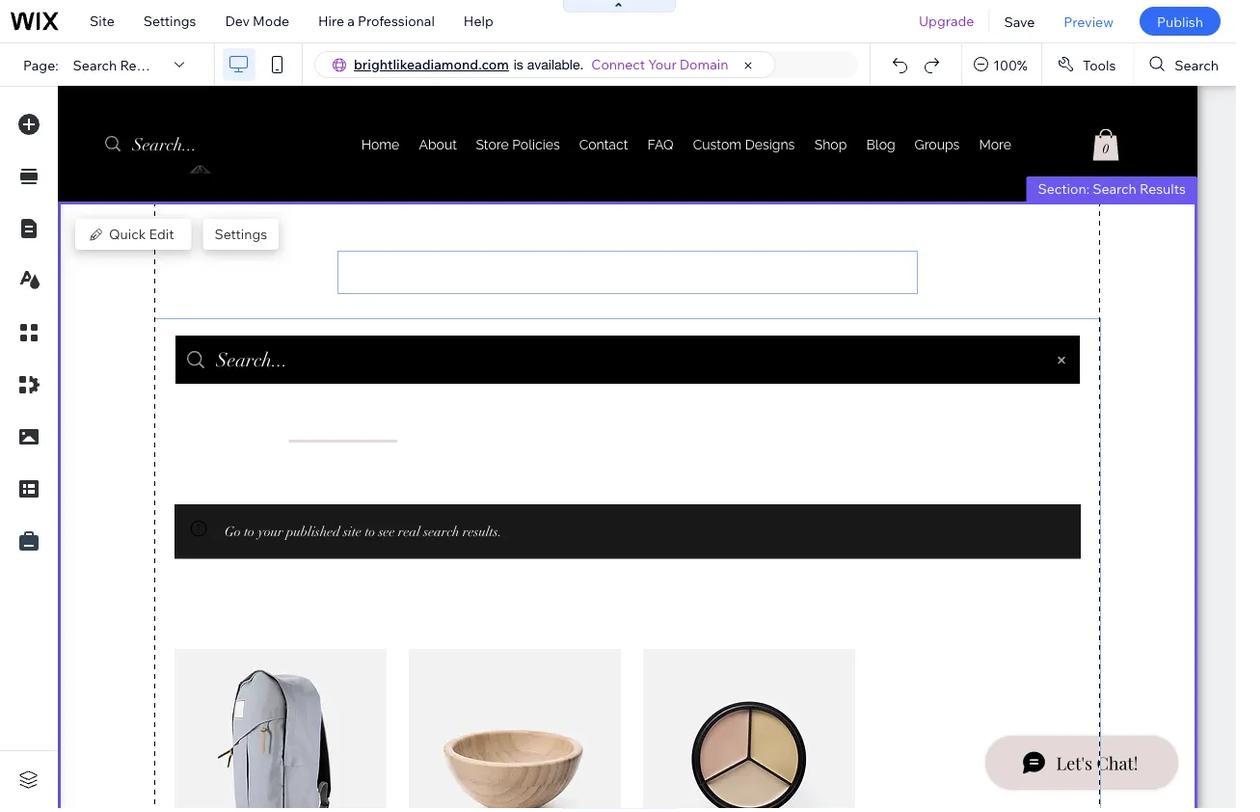 Task type: describe. For each thing, give the bounding box(es) containing it.
tools
[[1083, 56, 1117, 73]]

save
[[1005, 13, 1036, 30]]

edit
[[149, 226, 174, 243]]

tools button
[[1043, 43, 1134, 86]]

upgrade
[[919, 13, 975, 29]]

quick edit
[[109, 226, 174, 243]]

is
[[514, 56, 524, 72]]

brightlikeadiamond.com
[[354, 56, 509, 73]]

available.
[[528, 56, 584, 72]]

search for search
[[1176, 56, 1220, 73]]

section:
[[1039, 180, 1090, 197]]

domain
[[680, 56, 729, 73]]

preview button
[[1050, 0, 1129, 42]]

site
[[90, 13, 115, 29]]

dev
[[225, 13, 250, 29]]

professional
[[358, 13, 435, 29]]

is available. connect your domain
[[514, 56, 729, 73]]

a
[[348, 13, 355, 29]]

hire a professional
[[318, 13, 435, 29]]

0 vertical spatial settings
[[144, 13, 196, 29]]

mode
[[253, 13, 290, 29]]

1 horizontal spatial search
[[1093, 180, 1137, 197]]



Task type: locate. For each thing, give the bounding box(es) containing it.
search down site
[[73, 56, 117, 73]]

0 horizontal spatial results
[[120, 56, 166, 73]]

search inside button
[[1176, 56, 1220, 73]]

100%
[[994, 56, 1028, 73]]

search down publish
[[1176, 56, 1220, 73]]

your
[[649, 56, 677, 73]]

0 horizontal spatial search
[[73, 56, 117, 73]]

save button
[[990, 0, 1050, 42]]

search for search results
[[73, 56, 117, 73]]

search
[[73, 56, 117, 73], [1176, 56, 1220, 73], [1093, 180, 1137, 197]]

1 vertical spatial settings
[[215, 226, 267, 243]]

100% button
[[963, 43, 1042, 86]]

2 horizontal spatial search
[[1176, 56, 1220, 73]]

hire
[[318, 13, 345, 29]]

preview
[[1065, 13, 1114, 30]]

results
[[120, 56, 166, 73], [1140, 180, 1187, 197]]

section: search results
[[1039, 180, 1187, 197]]

settings
[[144, 13, 196, 29], [215, 226, 267, 243]]

1 horizontal spatial settings
[[215, 226, 267, 243]]

help
[[464, 13, 494, 29]]

publish
[[1158, 13, 1204, 30]]

1 horizontal spatial results
[[1140, 180, 1187, 197]]

search right section:
[[1093, 180, 1137, 197]]

dev mode
[[225, 13, 290, 29]]

0 horizontal spatial settings
[[144, 13, 196, 29]]

connect
[[592, 56, 646, 73]]

settings up search results at the left
[[144, 13, 196, 29]]

0 vertical spatial results
[[120, 56, 166, 73]]

1 vertical spatial results
[[1140, 180, 1187, 197]]

search button
[[1135, 43, 1237, 86]]

settings right edit
[[215, 226, 267, 243]]

publish button
[[1140, 7, 1222, 36]]

quick
[[109, 226, 146, 243]]

search results
[[73, 56, 166, 73]]



Task type: vqa. For each thing, say whether or not it's contained in the screenshot.
Save button
yes



